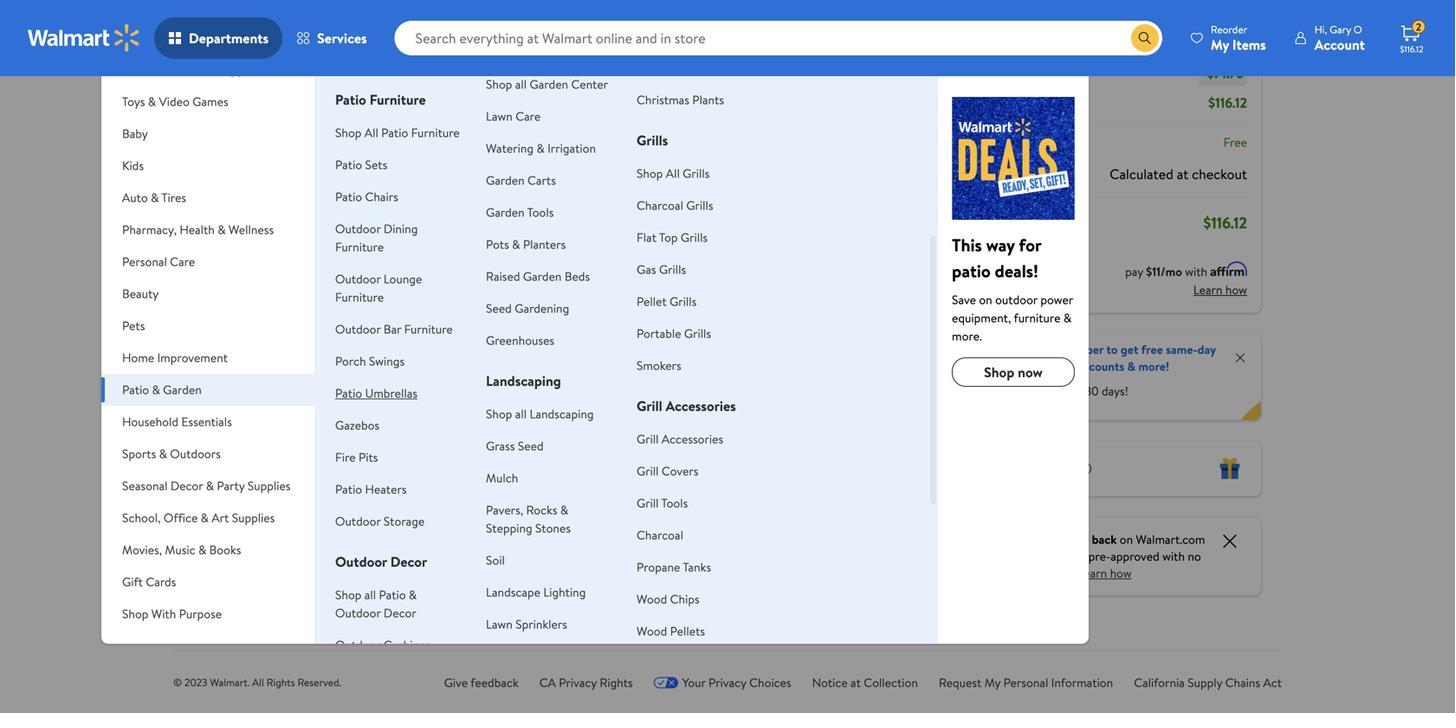 Task type: vqa. For each thing, say whether or not it's contained in the screenshot.
Delivery
yes



Task type: describe. For each thing, give the bounding box(es) containing it.
become a member to get free same-day delivery, gas discounts & more!
[[1006, 341, 1216, 375]]

grills up charcoal grills
[[683, 165, 710, 182]]

my for items
[[1211, 35, 1229, 54]]

shop all patio furniture link
[[335, 124, 460, 141]]

pickup
[[363, 27, 393, 42]]

household
[[122, 414, 178, 431]]

act
[[1263, 675, 1282, 692]]

notice
[[812, 675, 848, 692]]

add for $348.00
[[524, 310, 545, 327]]

tools for garden tools
[[527, 204, 554, 221]]

movies, music & books button
[[101, 534, 314, 566]]

deals!
[[995, 259, 1039, 283]]

give feedback
[[444, 675, 519, 692]]

& inside pavers, rocks & stepping stones
[[560, 502, 568, 519]]

stones
[[535, 520, 571, 537]]

outdoor storage
[[335, 513, 425, 530]]

2- up christmas
[[631, 27, 640, 42]]

add for $349.00
[[390, 310, 411, 327]]

day up appliances
[[238, 27, 253, 42]]

grills up "shop all grills"
[[637, 131, 668, 150]]

walmart plus image
[[947, 351, 999, 369]]

pharmacy,
[[122, 221, 177, 238]]

& up household
[[152, 382, 160, 398]]

add button inside now $16.98 group
[[630, 304, 693, 332]]

services
[[317, 29, 367, 48]]

raised garden beds
[[486, 268, 590, 285]]

3+ for chefman turbo fry stainless steel air fryer with basket divider, 8 quart
[[229, 492, 240, 506]]

furniture
[[1014, 310, 1061, 327]]

decor inside the shop all patio & outdoor decor
[[384, 605, 416, 622]]

furniture inside "dropdown button"
[[160, 61, 209, 78]]

outdoor bar furniture
[[335, 321, 453, 338]]

now
[[1018, 363, 1043, 382]]

outdoor for outdoor dining furniture
[[335, 220, 381, 237]]

charcoal grills
[[637, 197, 713, 214]]

add to cart image
[[369, 308, 390, 329]]

0 horizontal spatial seed
[[486, 300, 512, 317]]

shop with purpose button
[[101, 599, 314, 631]]

2 vertical spatial all
[[252, 676, 264, 690]]

$187.88
[[1205, 34, 1247, 53]]

all for landscaping
[[515, 406, 527, 423]]

add to cart image for now $16.98
[[637, 308, 658, 329]]

stepping
[[486, 520, 532, 537]]

discounts
[[1074, 358, 1125, 375]]

ge
[[493, 399, 511, 418]]

lawn for lawn care
[[486, 108, 513, 125]]

steel inside the now $348.00 $579.00 ge profile™ opal™ nugget ice maker with side tank, countertop icemaker, stainless steel
[[548, 514, 578, 533]]

shop for shop all patio & outdoor decor
[[335, 587, 362, 604]]

services button
[[282, 17, 381, 59]]

pre-
[[1089, 548, 1111, 565]]

bar
[[384, 321, 401, 338]]

covers
[[662, 463, 699, 480]]

furniture right bar at the top of the page
[[404, 321, 453, 338]]

porch swings link
[[335, 353, 405, 370]]

gift cards
[[122, 574, 176, 591]]

outdoor inside the shop all patio & outdoor decor
[[335, 605, 381, 622]]

shop for shop all grills
[[637, 165, 663, 182]]

0 vertical spatial learn
[[1194, 282, 1223, 298]]

patio for patio umbrellas
[[335, 385, 362, 402]]

$349.00
[[394, 358, 449, 380]]

improvement
[[157, 350, 228, 366]]

patio & garden image
[[952, 97, 1075, 220]]

© 2023 walmart. all rights reserved.
[[173, 676, 341, 690]]

shipping inside now $16.98 group
[[658, 485, 695, 500]]

outdoor for outdoor lounge furniture
[[335, 271, 381, 288]]

fire pits
[[335, 449, 378, 466]]

& right pots
[[512, 236, 520, 253]]

1 grill from the top
[[637, 397, 662, 416]]

0 vertical spatial all
[[515, 76, 527, 93]]

flat
[[637, 229, 657, 246]]

1 vertical spatial $116.12
[[1208, 93, 1247, 112]]

shop all patio & outdoor decor link
[[335, 587, 417, 622]]

with
[[151, 606, 176, 623]]

0 horizontal spatial learn how
[[1078, 565, 1132, 582]]

banner containing become a member to get free same-day delivery, gas discounts & more!
[[933, 334, 1261, 421]]

shipping inside now $49.00 group
[[261, 492, 298, 506]]

storage
[[384, 513, 425, 530]]

1 vertical spatial free
[[1042, 383, 1064, 400]]

garden up gardening
[[523, 268, 562, 285]]

pots
[[486, 236, 509, 253]]

all for outdoor decor
[[364, 587, 376, 604]]

deal for $349.00
[[366, 200, 387, 215]]

0 horizontal spatial rights
[[267, 676, 295, 690]]

collection
[[864, 675, 918, 692]]

supplies for seasonal decor & party supplies
[[248, 478, 291, 495]]

2- inside now $16.98 group
[[631, 485, 640, 500]]

grills up $16.98 at left bottom
[[684, 325, 711, 342]]

shop for shop with purpose
[[122, 606, 148, 623]]

deal inside now $16.98 group
[[634, 200, 655, 215]]

gazebos link
[[335, 417, 379, 434]]

grills down the shop all grills link
[[686, 197, 713, 214]]

xbox
[[359, 414, 389, 434]]

irrigation
[[548, 140, 596, 157]]

snacks
[[627, 472, 668, 491]]

gas
[[1054, 358, 1071, 375]]

grill for grill tools link
[[637, 495, 659, 512]]

day up christmas
[[640, 27, 655, 42]]

toys & video games
[[122, 93, 228, 110]]

fruit
[[682, 453, 710, 472]]

furniture up shop all patio furniture link
[[370, 90, 426, 109]]

mulch link
[[486, 470, 518, 487]]

berries
[[661, 434, 703, 453]]

80
[[684, 491, 700, 510]]

chains
[[1225, 675, 1260, 692]]

tanks
[[683, 559, 711, 576]]

office
[[164, 510, 198, 527]]

privacy choices icon image
[[654, 677, 679, 689]]

0 horizontal spatial learn
[[1078, 565, 1107, 582]]

2- down pickup
[[363, 51, 372, 66]]

& right health
[[218, 221, 226, 238]]

day inside 'now $349.00' 'group'
[[377, 507, 392, 521]]

0 vertical spatial accessories
[[666, 397, 736, 416]]

'n
[[707, 434, 720, 453]]

earn 5% cash back on walmart.com
[[1021, 531, 1205, 548]]

dismiss capital one banner image
[[1220, 531, 1240, 552]]

0 vertical spatial landscaping
[[486, 372, 561, 391]]

shipping inside 'now $349.00' 'group'
[[395, 507, 432, 521]]

& right watering in the left top of the page
[[537, 140, 545, 157]]

0 vertical spatial $116.12
[[1400, 43, 1424, 55]]

& right sports
[[159, 446, 167, 463]]

mulch
[[486, 470, 518, 487]]

$49.00
[[260, 358, 307, 380]]

0 vertical spatial 3+
[[497, 27, 508, 42]]

estimated total
[[947, 214, 1040, 233]]

school, office & art supplies button
[[101, 502, 314, 534]]

1 vertical spatial how
[[1110, 565, 1132, 582]]

with inside see if you're pre-approved with no credit risk.
[[1163, 548, 1185, 565]]

supply
[[1188, 675, 1222, 692]]

shop all landscaping
[[486, 406, 594, 423]]

shop all garden center link
[[486, 76, 608, 93]]

sports & outdoors button
[[101, 438, 314, 470]]

1 horizontal spatial rights
[[600, 675, 633, 692]]

1 horizontal spatial for
[[1067, 383, 1082, 400]]

& left the tires
[[151, 189, 159, 206]]

now for now $349.00 $499.00 $349.00/ca xbox series x video game console, black
[[359, 358, 390, 380]]

pay
[[1125, 263, 1143, 280]]

swings
[[369, 353, 405, 370]]

garden carts link
[[486, 172, 556, 189]]

grill tools
[[637, 495, 688, 512]]

maker
[[514, 437, 551, 456]]

learn how link
[[1078, 565, 1132, 582]]

deal for $348.00
[[500, 200, 521, 215]]

soil link
[[486, 552, 505, 569]]

& right toys
[[148, 93, 156, 110]]

for inside this way for patio deals! save on outdoor power equipment, furniture & more.
[[1019, 233, 1041, 257]]

chairs
[[365, 188, 398, 205]]

landscape
[[486, 584, 541, 601]]

outdoor dining furniture
[[335, 220, 418, 256]]

& left the party
[[206, 478, 214, 495]]

pets
[[122, 317, 145, 334]]

learn more about gifting image
[[1079, 462, 1092, 476]]

lawn sprinklers link
[[486, 616, 567, 633]]

shop for shop all garden center
[[486, 76, 512, 93]]

auto & tires
[[122, 189, 186, 206]]

$348.00
[[528, 358, 585, 380]]

school,
[[122, 510, 161, 527]]

day up the shop all garden center link
[[511, 27, 526, 42]]

privacy for your
[[709, 675, 747, 692]]

2 horizontal spatial 3+ day shipping
[[497, 27, 566, 42]]

notice at collection link
[[812, 675, 918, 692]]

outdoor for outdoor cushions
[[335, 637, 381, 654]]

video inside dropdown button
[[159, 93, 190, 110]]

countertop
[[493, 476, 564, 495]]

gifting image
[[1220, 459, 1240, 479]]

patio chairs link
[[335, 188, 398, 205]]

day inside now $16.98 group
[[640, 485, 655, 500]]

day inside now $49.00 group
[[243, 492, 258, 506]]

try
[[970, 383, 985, 400]]

steel inside the chefman turbo fry stainless steel air fryer with basket divider, 8 quart
[[225, 437, 256, 456]]

& right music on the bottom left of page
[[198, 542, 206, 559]]

cash
[[1066, 531, 1089, 548]]

pavers, rocks & stepping stones link
[[486, 502, 571, 537]]

see
[[1021, 548, 1040, 565]]

& inside the shop all patio & outdoor decor
[[409, 587, 417, 604]]

gary
[[1330, 22, 1351, 37]]



Task type: locate. For each thing, give the bounding box(es) containing it.
a
[[1051, 341, 1057, 358]]

wood chips
[[637, 591, 700, 608]]

0 horizontal spatial personal
[[122, 253, 167, 270]]

0 horizontal spatial privacy
[[559, 675, 597, 692]]

0 vertical spatial lawn
[[486, 108, 513, 125]]

now inside the now $348.00 $579.00 ge profile™ opal™ nugget ice maker with side tank, countertop icemaker, stainless steel
[[493, 358, 524, 380]]

how down affirm icon
[[1226, 282, 1247, 298]]

4 outdoor from the top
[[335, 513, 381, 530]]

to
[[1107, 341, 1118, 358]]

free down gas
[[1042, 383, 1064, 400]]

all up 'sets'
[[364, 124, 378, 141]]

day up count
[[640, 485, 655, 500]]

0 horizontal spatial add
[[390, 310, 411, 327]]

0 vertical spatial how
[[1226, 282, 1247, 298]]

greenhouses link
[[486, 332, 554, 349]]

garden up pots
[[486, 204, 525, 221]]

privacy
[[559, 675, 597, 692], [709, 675, 747, 692]]

at for notice
[[851, 675, 861, 692]]

care for personal care
[[170, 253, 195, 270]]

8
[[275, 476, 282, 495]]

now down greenhouses link
[[493, 358, 524, 380]]

3 outdoor from the top
[[335, 321, 381, 338]]

& inside become a member to get free same-day delivery, gas discounts & more!
[[1127, 358, 1136, 375]]

0 vertical spatial grill accessories
[[637, 397, 736, 416]]

0 vertical spatial personal
[[122, 253, 167, 270]]

1 add from the left
[[390, 310, 411, 327]]

1 outdoor from the top
[[335, 220, 381, 237]]

add inside now $16.98 group
[[658, 310, 679, 327]]

video inside now $349.00 $499.00 $349.00/ca xbox series x video game console, black
[[359, 434, 394, 453]]

shop up patio sets
[[335, 124, 362, 141]]

purpose
[[179, 606, 222, 623]]

0 vertical spatial tools
[[527, 204, 554, 221]]

fryer
[[280, 437, 311, 456]]

accessories up fruit
[[662, 431, 723, 448]]

on right back
[[1120, 531, 1133, 548]]

with inside the chefman turbo fry stainless steel air fryer with basket divider, 8 quart
[[225, 456, 251, 476]]

2-
[[229, 27, 238, 42], [631, 27, 640, 42], [363, 51, 372, 66], [631, 485, 640, 500], [497, 492, 506, 506]]

2 privacy from the left
[[709, 675, 747, 692]]

add inside 'now $349.00' 'group'
[[390, 310, 411, 327]]

now
[[225, 358, 256, 380], [359, 358, 390, 380], [493, 358, 524, 380], [627, 358, 658, 380]]

0 horizontal spatial video
[[159, 93, 190, 110]]

0 vertical spatial video
[[159, 93, 190, 110]]

1 charcoal from the top
[[637, 197, 683, 214]]

charcoal link
[[637, 527, 683, 544]]

shop up auto & tires dropdown button
[[215, 158, 249, 180]]

patio down fire
[[335, 481, 362, 498]]

charcoal up propane
[[637, 527, 683, 544]]

day down heaters
[[377, 507, 392, 521]]

2 charcoal from the top
[[637, 527, 683, 544]]

all up charcoal grills
[[666, 165, 680, 182]]

2 vertical spatial $116.12
[[1204, 212, 1247, 234]]

1 vertical spatial steel
[[548, 514, 578, 533]]

shop up lawn care
[[486, 76, 512, 93]]

now $49.00 group
[[225, 190, 328, 516]]

0 vertical spatial wood
[[637, 591, 667, 608]]

cushions
[[384, 637, 431, 654]]

1 vertical spatial accessories
[[662, 431, 723, 448]]

garden up household essentials
[[163, 382, 202, 398]]

2 wood from the top
[[637, 623, 667, 640]]

shop inside dropdown button
[[122, 606, 148, 623]]

furniture down patio furniture
[[411, 124, 460, 141]]

garden tools
[[486, 204, 554, 221]]

kids
[[122, 157, 144, 174]]

1 horizontal spatial free
[[1141, 341, 1163, 358]]

see if you're pre-approved with no credit risk.
[[1021, 548, 1201, 582]]

1 now from the left
[[225, 358, 256, 380]]

1 privacy from the left
[[559, 675, 597, 692]]

propane
[[637, 559, 680, 576]]

add button for $349.00
[[362, 304, 425, 332]]

decor for outdoor
[[390, 553, 427, 572]]

patio for patio furniture
[[335, 90, 366, 109]]

now up chefman
[[225, 358, 256, 380]]

0 horizontal spatial add button
[[362, 304, 425, 332]]

with right $11/mo
[[1185, 263, 1208, 280]]

1 add button from the left
[[362, 304, 425, 332]]

free inside become a member to get free same-day delivery, gas discounts & more!
[[1141, 341, 1163, 358]]

3+ day shipping for chefman turbo fry stainless steel air fryer with basket divider, 8 quart
[[229, 492, 298, 506]]

privacy right your
[[709, 675, 747, 692]]

patio inside the shop all patio & outdoor decor
[[379, 587, 406, 604]]

seed down raised on the top left of page
[[486, 300, 512, 317]]

7 outdoor from the top
[[335, 637, 381, 654]]

1 horizontal spatial deal
[[500, 200, 521, 215]]

3 deal from the left
[[634, 200, 655, 215]]

outdoor
[[995, 291, 1038, 308]]

shop for shop more deals
[[215, 158, 249, 180]]

1 vertical spatial tools
[[661, 495, 688, 512]]

chefman
[[225, 399, 280, 418]]

2 horizontal spatial 3+
[[497, 27, 508, 42]]

1 horizontal spatial stainless
[[493, 514, 545, 533]]

delivery,
[[1006, 358, 1051, 375]]

tools for grill tools
[[661, 495, 688, 512]]

gift
[[122, 574, 143, 591]]

5 outdoor from the top
[[335, 553, 387, 572]]

add button inside 'now $349.00' 'group'
[[362, 304, 425, 332]]

watering
[[486, 140, 534, 157]]

outdoor inside outdoor dining furniture
[[335, 220, 381, 237]]

at right notice
[[851, 675, 861, 692]]

affirm image
[[1210, 262, 1247, 276]]

2023
[[185, 676, 207, 690]]

1 deal from the left
[[366, 200, 387, 215]]

gas grills
[[637, 261, 686, 278]]

days!
[[1102, 383, 1128, 400]]

all right walmart.
[[252, 676, 264, 690]]

plants
[[692, 91, 724, 108]]

day down mulch link
[[506, 492, 521, 506]]

2- down mulch
[[497, 492, 506, 506]]

patio for patio chairs
[[335, 188, 362, 205]]

patio up shop all patio furniture link
[[335, 90, 366, 109]]

now $348.00 group
[[493, 190, 596, 533]]

$499.00
[[359, 380, 402, 397]]

Walmart Site-Wide search field
[[395, 21, 1162, 55]]

1 vertical spatial learn
[[1078, 565, 1107, 582]]

& left art
[[201, 510, 209, 527]]

for down total
[[1019, 233, 1041, 257]]

my up -$71.76
[[1211, 35, 1229, 54]]

patio for patio & garden
[[122, 382, 149, 398]]

1 horizontal spatial add button
[[496, 304, 559, 332]]

christmas plants link
[[637, 91, 724, 108]]

my for personal
[[985, 675, 1001, 692]]

same-
[[1166, 341, 1198, 358]]

1 wood from the top
[[637, 591, 667, 608]]

outdoor down patio chairs
[[335, 220, 381, 237]]

pouches,
[[627, 491, 681, 510]]

4 grill from the top
[[637, 495, 659, 512]]

home,
[[122, 61, 157, 78]]

decor for seasonal
[[170, 478, 203, 495]]

decor up office
[[170, 478, 203, 495]]

2 horizontal spatial all
[[666, 165, 680, 182]]

0 vertical spatial decor
[[170, 478, 203, 495]]

1 horizontal spatial 3+
[[363, 507, 374, 521]]

risk.
[[1054, 565, 1075, 582]]

turbo
[[283, 399, 317, 418]]

2 add from the left
[[524, 310, 545, 327]]

2- up count
[[631, 485, 640, 500]]

wood for wood chips
[[637, 591, 667, 608]]

furniture up toys & video games
[[160, 61, 209, 78]]

seed up tank,
[[518, 438, 544, 455]]

lawn up watering in the left top of the page
[[486, 108, 513, 125]]

supplies for school, office & art supplies
[[232, 510, 275, 527]]

0 vertical spatial on
[[979, 291, 992, 308]]

supplies right art
[[232, 510, 275, 527]]

california supply chains act
[[1134, 675, 1282, 692]]

2 vertical spatial 3+ day shipping
[[363, 507, 432, 521]]

lounge
[[384, 271, 422, 288]]

0 horizontal spatial add to cart image
[[503, 308, 524, 329]]

1 vertical spatial seed
[[518, 438, 544, 455]]

2 horizontal spatial add button
[[630, 304, 693, 332]]

learn right risk.
[[1078, 565, 1107, 582]]

now for now $16.98
[[627, 358, 658, 380]]

0 vertical spatial supplies
[[248, 478, 291, 495]]

0 horizontal spatial how
[[1110, 565, 1132, 582]]

0 vertical spatial for
[[1019, 233, 1041, 257]]

2-day shipping inside now $348.00 group
[[497, 492, 561, 506]]

1 add to cart image from the left
[[503, 308, 524, 329]]

1 vertical spatial personal
[[1004, 675, 1048, 692]]

1 vertical spatial 3+
[[229, 492, 240, 506]]

grill for grill covers link on the left bottom of the page
[[637, 463, 659, 480]]

furniture down the dining
[[335, 239, 384, 256]]

add inside now $348.00 group
[[524, 310, 545, 327]]

add button inside now $348.00 group
[[496, 304, 559, 332]]

1 horizontal spatial add to cart image
[[637, 308, 658, 329]]

on inside this way for patio deals! save on outdoor power equipment, furniture & more.
[[979, 291, 992, 308]]

shop now link
[[952, 358, 1075, 387]]

1 horizontal spatial tools
[[661, 495, 688, 512]]

profile™
[[515, 399, 560, 418]]

1 vertical spatial landscaping
[[530, 406, 594, 423]]

grills right pellet
[[670, 293, 697, 310]]

now $49.00
[[225, 358, 307, 380]]

banner
[[933, 334, 1261, 421]]

request my personal information link
[[939, 675, 1113, 692]]

furniture inside outdoor lounge furniture
[[335, 289, 384, 306]]

1 horizontal spatial all
[[364, 124, 378, 141]]

0 horizontal spatial tools
[[527, 204, 554, 221]]

3+ inside now $49.00 group
[[229, 492, 240, 506]]

0 horizontal spatial at
[[851, 675, 861, 692]]

Try Walmart+ free for 30 days! checkbox
[[947, 383, 963, 399]]

& inside "dropdown button"
[[212, 61, 220, 78]]

2 deal from the left
[[500, 200, 521, 215]]

add to cart image inside now $348.00 group
[[503, 308, 524, 329]]

home improvement
[[122, 350, 228, 366]]

lawn care link
[[486, 108, 541, 125]]

day down pickup
[[372, 51, 387, 66]]

1 horizontal spatial how
[[1226, 282, 1247, 298]]

1 vertical spatial at
[[851, 675, 861, 692]]

1 vertical spatial stainless
[[493, 514, 545, 533]]

1 vertical spatial decor
[[390, 553, 427, 572]]

outdoor inside outdoor lounge furniture
[[335, 271, 381, 288]]

2 outdoor from the top
[[335, 271, 381, 288]]

0 horizontal spatial 3+ day shipping
[[229, 492, 298, 506]]

care inside dropdown button
[[170, 253, 195, 270]]

shop left with
[[122, 606, 148, 623]]

walmart image
[[28, 24, 140, 52]]

grill covers
[[637, 463, 699, 480]]

shop down outdoor decor
[[335, 587, 362, 604]]

shipping
[[947, 134, 992, 151]]

2 vertical spatial all
[[364, 587, 376, 604]]

outdoor down patio heaters in the bottom left of the page
[[335, 513, 381, 530]]

wood pellets link
[[637, 623, 705, 640]]

with left no
[[1163, 548, 1185, 565]]

home improvement button
[[101, 342, 314, 374]]

pay $11/mo with
[[1125, 263, 1210, 280]]

learn how down back
[[1078, 565, 1132, 582]]

seed gardening link
[[486, 300, 569, 317]]

0 vertical spatial at
[[1177, 165, 1189, 184]]

all for patio furniture
[[364, 124, 378, 141]]

1 horizontal spatial my
[[1211, 35, 1229, 54]]

garden inside dropdown button
[[163, 382, 202, 398]]

0 vertical spatial all
[[364, 124, 378, 141]]

shop up "charcoal grills" link on the left
[[637, 165, 663, 182]]

decor up cushions
[[384, 605, 416, 622]]

supplies inside dropdown button
[[248, 478, 291, 495]]

outdoor for outdoor bar furniture
[[335, 321, 381, 338]]

for left 30
[[1067, 383, 1082, 400]]

at for calculated
[[1177, 165, 1189, 184]]

& down 'power'
[[1064, 310, 1072, 327]]

grill for grill accessories link
[[637, 431, 659, 448]]

request my personal information
[[939, 675, 1113, 692]]

my inside reorder my items
[[1211, 35, 1229, 54]]

2 grill accessories from the top
[[637, 431, 723, 448]]

2- up appliances
[[229, 27, 238, 42]]

now up 21.2
[[627, 358, 658, 380]]

patio down patio furniture
[[381, 124, 408, 141]]

0 vertical spatial 3+ day shipping
[[497, 27, 566, 42]]

deal down 'garden carts'
[[500, 200, 521, 215]]

patio down outdoor decor
[[379, 587, 406, 604]]

day inside become a member to get free same-day delivery, gas discounts & more!
[[1198, 341, 1216, 358]]

add to cart image inside now $16.98 group
[[637, 308, 658, 329]]

garden left center
[[530, 76, 568, 93]]

supplies inside dropdown button
[[232, 510, 275, 527]]

christmas
[[637, 91, 689, 108]]

1 horizontal spatial 3+ day shipping
[[363, 507, 432, 521]]

now inside now $349.00 $499.00 $349.00/ca xbox series x video game console, black
[[359, 358, 390, 380]]

patio for patio heaters
[[335, 481, 362, 498]]

$579.00
[[493, 380, 535, 397]]

1 horizontal spatial learn how
[[1194, 282, 1247, 298]]

shop inside the shop all patio & outdoor decor
[[335, 587, 362, 604]]

1 vertical spatial all
[[515, 406, 527, 423]]

porch swings
[[335, 353, 405, 370]]

all inside the shop all patio & outdoor decor
[[364, 587, 376, 604]]

stainless inside the now $348.00 $579.00 ge profile™ opal™ nugget ice maker with side tank, countertop icemaker, stainless steel
[[493, 514, 545, 533]]

decor inside dropdown button
[[170, 478, 203, 495]]

game
[[397, 434, 433, 453]]

icemaker,
[[493, 495, 550, 514]]

lawn down landscape
[[486, 616, 513, 633]]

walmart.com
[[1136, 531, 1205, 548]]

learn how
[[1194, 282, 1247, 298], [1078, 565, 1132, 582]]

all down outdoor decor
[[364, 587, 376, 604]]

deal inside 'now $349.00' 'group'
[[366, 200, 387, 215]]

1 horizontal spatial steel
[[548, 514, 578, 533]]

0 horizontal spatial free
[[1042, 383, 1064, 400]]

2 vertical spatial decor
[[384, 605, 416, 622]]

deal up outdoor dining furniture 'link'
[[366, 200, 387, 215]]

add to cart image
[[503, 308, 524, 329], [637, 308, 658, 329]]

charcoal up top
[[637, 197, 683, 214]]

1 grill accessories from the top
[[637, 397, 736, 416]]

care down health
[[170, 253, 195, 270]]

3+ day shipping inside now $49.00 group
[[229, 492, 298, 506]]

3 now from the left
[[493, 358, 524, 380]]

care for lawn care
[[516, 108, 541, 125]]

3 grill from the top
[[637, 463, 659, 480]]

1 vertical spatial grill accessories
[[637, 431, 723, 448]]

add button for $348.00
[[496, 304, 559, 332]]

$116.12 down '$71.76'
[[1208, 93, 1247, 112]]

& inside this way for patio deals! save on outdoor power equipment, furniture & more.
[[1064, 310, 1072, 327]]

raised garden beds link
[[486, 268, 590, 285]]

care up watering & irrigation
[[516, 108, 541, 125]]

tools
[[527, 204, 554, 221], [661, 495, 688, 512]]

grill tools link
[[637, 495, 688, 512]]

1 vertical spatial 3+ day shipping
[[229, 492, 298, 506]]

grill accessories up grill accessories link
[[637, 397, 736, 416]]

Search search field
[[395, 21, 1162, 55]]

0 vertical spatial stainless
[[248, 418, 299, 437]]

opal™
[[493, 418, 528, 437]]

2 lawn from the top
[[486, 616, 513, 633]]

gift cards button
[[101, 566, 314, 599]]

porch
[[335, 353, 366, 370]]

x
[[431, 414, 439, 434]]

$116.12 down 2
[[1400, 43, 1424, 55]]

3 add button from the left
[[630, 304, 693, 332]]

estimated
[[947, 214, 1008, 233]]

2 horizontal spatial add
[[658, 310, 679, 327]]

1 horizontal spatial seed
[[518, 438, 544, 455]]

learn down affirm icon
[[1194, 282, 1223, 298]]

learn how down affirm icon
[[1194, 282, 1247, 298]]

patio down home
[[122, 382, 149, 398]]

3+ day shipping inside 'now $349.00' 'group'
[[363, 507, 432, 521]]

3+ day shipping up the shop all garden center link
[[497, 27, 566, 42]]

feedback
[[471, 675, 519, 692]]

gas
[[637, 261, 656, 278]]

dining
[[384, 220, 418, 237]]

search icon image
[[1138, 31, 1152, 45]]

now $349.00 group
[[359, 190, 462, 531]]

deal up flat
[[634, 200, 655, 215]]

outdoor down the shop all patio & outdoor decor
[[335, 637, 381, 654]]

2
[[1416, 20, 1422, 34]]

furniture inside outdoor dining furniture
[[335, 239, 384, 256]]

grill accessories link
[[637, 431, 723, 448]]

outdoor for outdoor storage
[[335, 513, 381, 530]]

add to cart image for now $348.00
[[503, 308, 524, 329]]

shop for shop all patio furniture
[[335, 124, 362, 141]]

3+ inside 'now $349.00' 'group'
[[363, 507, 374, 521]]

air
[[259, 437, 276, 456]]

raised
[[486, 268, 520, 285]]

0 vertical spatial care
[[516, 108, 541, 125]]

outdoor down outdoor storage link
[[335, 553, 387, 572]]

0 horizontal spatial for
[[1019, 233, 1041, 257]]

now for now $49.00
[[225, 358, 256, 380]]

sports
[[122, 446, 156, 463]]

free right get
[[1141, 341, 1163, 358]]

request
[[939, 675, 982, 692]]

garden down watering in the left top of the page
[[486, 172, 525, 189]]

all for grills
[[666, 165, 680, 182]]

1 vertical spatial supplies
[[232, 510, 275, 527]]

3 add from the left
[[658, 310, 679, 327]]

0 vertical spatial free
[[1141, 341, 1163, 358]]

3+ day shipping for xbox series x video game console, black
[[363, 507, 432, 521]]

garden carts
[[486, 172, 556, 189]]

0 horizontal spatial on
[[979, 291, 992, 308]]

privacy right ca
[[559, 675, 597, 692]]

charcoal for charcoal link
[[637, 527, 683, 544]]

1 horizontal spatial privacy
[[709, 675, 747, 692]]

personal inside personal care dropdown button
[[122, 253, 167, 270]]

home
[[122, 350, 154, 366]]

patio heaters
[[335, 481, 407, 498]]

2- inside now $348.00 group
[[497, 492, 506, 506]]

power
[[1041, 291, 1073, 308]]

shop down $579.00
[[486, 406, 512, 423]]

2 add to cart image from the left
[[637, 308, 658, 329]]

at left checkout
[[1177, 165, 1189, 184]]

grill covers link
[[637, 463, 699, 480]]

outdoor for outdoor decor
[[335, 553, 387, 572]]

$71.76
[[1207, 64, 1244, 83]]

day left 8
[[243, 492, 258, 506]]

2 grill from the top
[[637, 431, 659, 448]]

greenhouses
[[486, 332, 554, 349]]

charcoal for charcoal grills
[[637, 197, 683, 214]]

6 outdoor from the top
[[335, 605, 381, 622]]

pits
[[359, 449, 378, 466]]

1 horizontal spatial personal
[[1004, 675, 1048, 692]]

0 vertical spatial learn how
[[1194, 282, 1247, 298]]

shipping inside now $348.00 group
[[524, 492, 561, 506]]

privacy for ca
[[559, 675, 597, 692]]

carts
[[528, 172, 556, 189]]

0 horizontal spatial my
[[985, 675, 1001, 692]]

1 horizontal spatial on
[[1120, 531, 1133, 548]]

1 vertical spatial video
[[359, 434, 394, 453]]

patio left chairs
[[335, 188, 362, 205]]

1 horizontal spatial at
[[1177, 165, 1189, 184]]

1 horizontal spatial video
[[359, 434, 394, 453]]

patio down porch
[[335, 385, 362, 402]]

day inside now $348.00 group
[[506, 492, 521, 506]]

deal inside now $348.00 group
[[500, 200, 521, 215]]

ca
[[539, 675, 556, 692]]

3+ day shipping down heaters
[[363, 507, 432, 521]]

grills right top
[[681, 229, 708, 246]]

outdoor up add to cart image
[[335, 271, 381, 288]]

patio inside patio & garden dropdown button
[[122, 382, 149, 398]]

0 horizontal spatial all
[[252, 676, 264, 690]]

0 vertical spatial charcoal
[[637, 197, 683, 214]]

sports & outdoors
[[122, 446, 221, 463]]

1 vertical spatial care
[[170, 253, 195, 270]]

flat top grills
[[637, 229, 708, 246]]

with inside the now $348.00 $579.00 ge profile™ opal™ nugget ice maker with side tank, countertop icemaker, stainless steel
[[555, 437, 580, 456]]

stainless inside the chefman turbo fry stainless steel air fryer with basket divider, 8 quart
[[248, 418, 299, 437]]

how down earn 5% cash back on walmart.com
[[1110, 565, 1132, 582]]

0 vertical spatial my
[[1211, 35, 1229, 54]]

0 horizontal spatial 3+
[[229, 492, 240, 506]]

rights left 'reserved.'
[[267, 676, 295, 690]]

shop for shop now
[[984, 363, 1015, 382]]

0 vertical spatial seed
[[486, 300, 512, 317]]

2 now from the left
[[359, 358, 390, 380]]

patio furniture
[[335, 90, 426, 109]]

2 add button from the left
[[496, 304, 559, 332]]

3+
[[497, 27, 508, 42], [229, 492, 240, 506], [363, 507, 374, 521]]

3+ for xbox series x video game console, black
[[363, 507, 374, 521]]

grills right gas
[[659, 261, 686, 278]]

now for now $348.00 $579.00 ge profile™ opal™ nugget ice maker with side tank, countertop icemaker, stainless steel
[[493, 358, 524, 380]]

1 vertical spatial on
[[1120, 531, 1133, 548]]

patio for patio sets
[[335, 156, 362, 173]]

shop for shop all landscaping
[[486, 406, 512, 423]]

now $16.98 group
[[627, 190, 730, 529]]

1 lawn from the top
[[486, 108, 513, 125]]

departments
[[189, 29, 269, 48]]

4 now from the left
[[627, 358, 658, 380]]

close walmart plus section image
[[1233, 351, 1247, 365]]

2 horizontal spatial deal
[[634, 200, 655, 215]]

lawn for lawn sprinklers
[[486, 616, 513, 633]]

black
[[415, 453, 447, 472]]

0 horizontal spatial steel
[[225, 437, 256, 456]]

2-day shipping inside now $16.98 group
[[631, 485, 695, 500]]

personal up beauty
[[122, 253, 167, 270]]

wood for wood pellets
[[637, 623, 667, 640]]

0 horizontal spatial care
[[170, 253, 195, 270]]

seasonal decor & party supplies button
[[101, 470, 314, 502]]

charcoal
[[637, 197, 683, 214], [637, 527, 683, 544]]

lighting
[[543, 584, 586, 601]]



